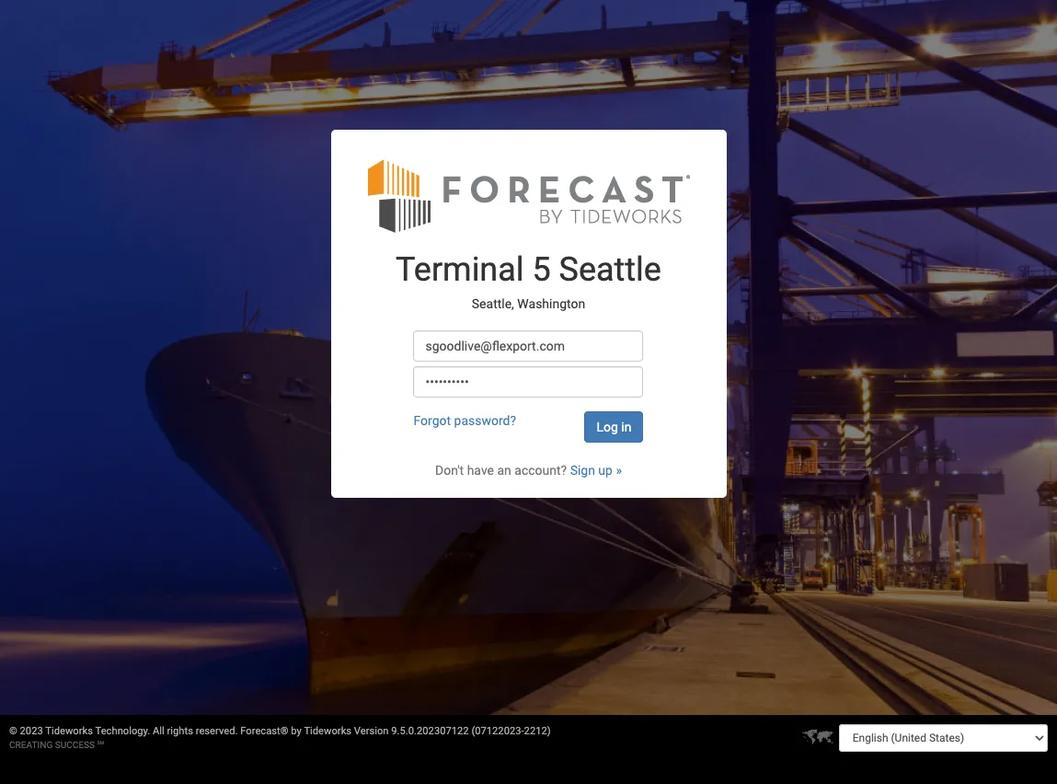Task type: locate. For each thing, give the bounding box(es) containing it.
log in button
[[585, 411, 644, 443]]

don't
[[435, 463, 464, 478]]

don't have an account? sign up »
[[435, 463, 622, 478]]

1 tideworks from the left
[[45, 725, 93, 737]]

2212)
[[524, 725, 551, 737]]

all
[[153, 725, 165, 737]]

up
[[599, 463, 613, 478]]

terminal 5 seattle seattle, washington
[[396, 250, 662, 312]]

Password password field
[[414, 366, 644, 398]]

1 horizontal spatial tideworks
[[304, 725, 352, 737]]

seattle,
[[472, 297, 514, 312]]

tideworks up success
[[45, 725, 93, 737]]

by
[[291, 725, 302, 737]]

washington
[[518, 297, 586, 312]]

0 horizontal spatial tideworks
[[45, 725, 93, 737]]

forgot password? link
[[414, 413, 517, 428]]

success
[[55, 740, 95, 750]]

tideworks right by
[[304, 725, 352, 737]]

in
[[622, 420, 632, 434]]

forecast®
[[241, 725, 289, 737]]

log
[[597, 420, 619, 434]]

tideworks
[[45, 725, 93, 737], [304, 725, 352, 737]]



Task type: describe. For each thing, give the bounding box(es) containing it.
version
[[354, 725, 389, 737]]

(07122023-
[[472, 725, 524, 737]]

9.5.0.202307122
[[392, 725, 469, 737]]

forgot
[[414, 413, 451, 428]]

forecast® by tideworks image
[[368, 157, 690, 234]]

©
[[9, 725, 17, 737]]

technology.
[[95, 725, 150, 737]]

have
[[467, 463, 494, 478]]

seattle
[[559, 250, 662, 289]]

rights
[[167, 725, 193, 737]]

Email or username text field
[[414, 330, 644, 362]]

password?
[[454, 413, 517, 428]]

2023
[[20, 725, 43, 737]]

terminal
[[396, 250, 524, 289]]

℠
[[97, 740, 104, 750]]

reserved.
[[196, 725, 238, 737]]

forgot password? log in
[[414, 413, 632, 434]]

© 2023 tideworks technology. all rights reserved. forecast® by tideworks version 9.5.0.202307122 (07122023-2212) creating success ℠
[[9, 725, 551, 750]]

»
[[616, 463, 622, 478]]

sign up » link
[[570, 463, 622, 478]]

an
[[498, 463, 512, 478]]

creating
[[9, 740, 53, 750]]

account?
[[515, 463, 567, 478]]

2 tideworks from the left
[[304, 725, 352, 737]]

5
[[533, 250, 551, 289]]

sign
[[570, 463, 596, 478]]



Task type: vqa. For each thing, say whether or not it's contained in the screenshot.
Terminal
yes



